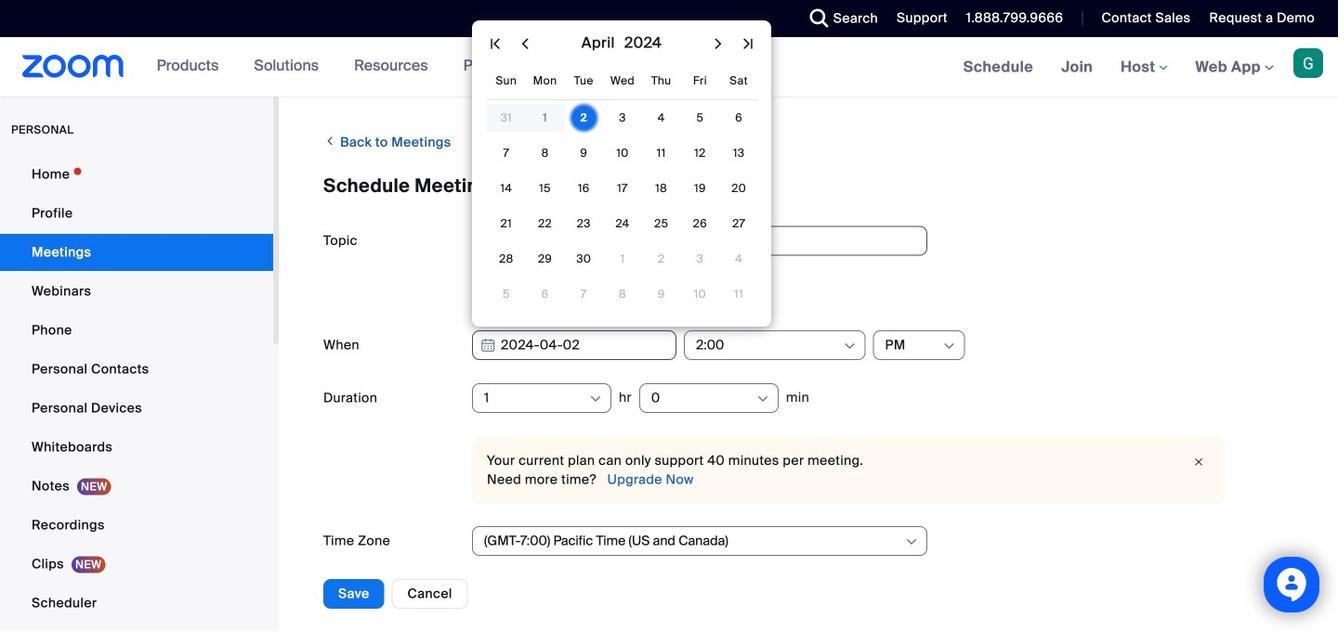 Task type: locate. For each thing, give the bounding box(es) containing it.
banner
[[0, 37, 1338, 98]]

0 horizontal spatial show options image
[[588, 392, 603, 407]]

show options image down choose date 'text field'
[[588, 392, 603, 407]]

show options image down select start time text field
[[755, 392, 770, 407]]

select time zone text field
[[484, 528, 903, 556]]

choose date text field
[[472, 331, 677, 361]]

show options image
[[588, 392, 603, 407], [755, 392, 770, 407]]

2 show options image from the left
[[755, 392, 770, 407]]

profile picture image
[[1294, 48, 1323, 78]]

close image
[[1188, 454, 1210, 472]]

next month,may 2024 image
[[707, 33, 730, 55]]

1 horizontal spatial show options image
[[755, 392, 770, 407]]

personal menu menu
[[0, 156, 273, 632]]

zoom logo image
[[22, 55, 124, 78]]



Task type: describe. For each thing, give the bounding box(es) containing it.
My Meeting text field
[[472, 226, 928, 256]]

select start time text field
[[696, 332, 842, 360]]

add image
[[472, 287, 485, 300]]

next year,april 2025 image
[[737, 33, 759, 55]]

previous month,march 2024 image
[[514, 33, 536, 55]]

product information navigation
[[143, 37, 586, 97]]

1 show options image from the left
[[588, 392, 603, 407]]

left image
[[323, 132, 337, 151]]

previous year,april 2023 image
[[484, 33, 507, 55]]

meetings navigation
[[950, 37, 1338, 98]]

show options image
[[842, 339, 857, 354]]



